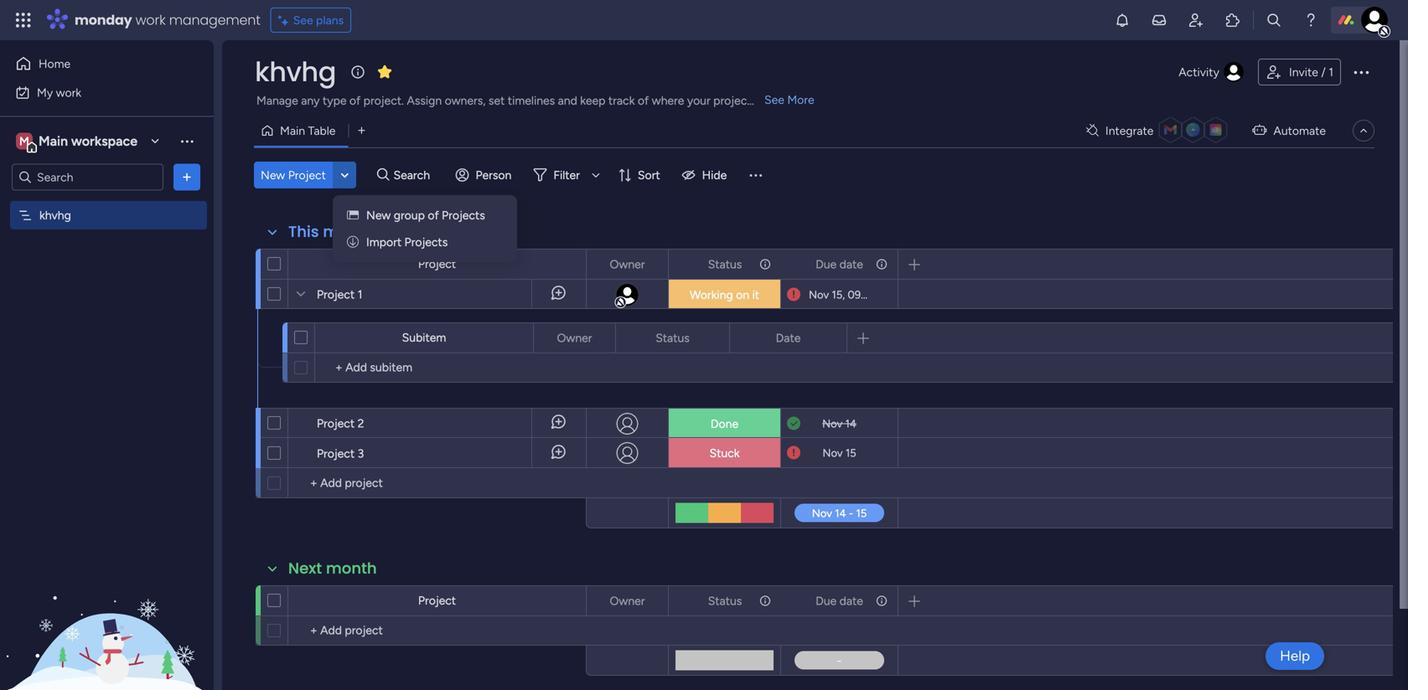 Task type: describe. For each thing, give the bounding box(es) containing it.
and
[[558, 93, 578, 108]]

working
[[690, 288, 733, 302]]

angle down image
[[341, 169, 349, 182]]

column information image for status
[[759, 595, 772, 608]]

hide
[[702, 168, 727, 182]]

1 vertical spatial status field
[[652, 329, 694, 348]]

0 vertical spatial owner field
[[606, 255, 649, 274]]

09:00
[[848, 288, 878, 302]]

0 horizontal spatial of
[[350, 93, 361, 108]]

new for new group of projects
[[366, 208, 391, 223]]

month for this month
[[323, 221, 374, 243]]

done
[[711, 417, 739, 431]]

arrow down image
[[586, 165, 606, 185]]

menu image
[[747, 167, 764, 184]]

project inside new project button
[[288, 168, 326, 182]]

options image right /
[[1352, 62, 1372, 82]]

any
[[301, 93, 320, 108]]

date
[[776, 331, 801, 345]]

move to image
[[347, 235, 359, 249]]

on
[[736, 288, 750, 302]]

inbox image
[[1151, 12, 1168, 29]]

v2 done deadline image
[[787, 416, 801, 432]]

month for next month
[[326, 558, 377, 580]]

see for see more
[[765, 93, 785, 107]]

project 2
[[317, 417, 364, 431]]

remove from favorites image
[[376, 63, 393, 80]]

sort button
[[611, 162, 671, 189]]

nov 15
[[823, 447, 857, 460]]

person button
[[449, 162, 522, 189]]

status for status field to the middle
[[656, 331, 690, 345]]

next month
[[288, 558, 377, 580]]

integrate
[[1106, 124, 1154, 138]]

project 1
[[317, 288, 363, 302]]

1 horizontal spatial of
[[428, 208, 439, 223]]

filter button
[[527, 162, 606, 189]]

more
[[788, 93, 815, 107]]

import
[[366, 235, 402, 249]]

Next month field
[[284, 558, 381, 580]]

column information image for due date
[[875, 595, 889, 608]]

new project
[[261, 168, 326, 182]]

see plans button
[[271, 8, 351, 33]]

set
[[489, 93, 505, 108]]

date for next month
[[840, 595, 864, 609]]

track
[[609, 93, 635, 108]]

select product image
[[15, 12, 32, 29]]

activity
[[1179, 65, 1220, 79]]

0 horizontal spatial 1
[[358, 288, 363, 302]]

This month field
[[284, 221, 378, 243]]

project left the 3
[[317, 447, 355, 461]]

nov 15, 09:00 am
[[809, 288, 897, 302]]

owner for topmost the owner field options icon
[[610, 257, 645, 272]]

timelines
[[508, 93, 555, 108]]

monday work management
[[75, 10, 261, 29]]

options image down 'workspace options' icon
[[179, 169, 195, 186]]

project left 2
[[317, 417, 355, 431]]

help image
[[1303, 12, 1320, 29]]

workspace selection element
[[16, 131, 140, 153]]

Search in workspace field
[[35, 168, 140, 187]]

new for new project
[[261, 168, 285, 182]]

due date for next month
[[816, 595, 864, 609]]

/
[[1322, 65, 1326, 79]]

manage any type of project. assign owners, set timelines and keep track of where your project stands.
[[257, 93, 792, 108]]

show board description image
[[348, 64, 368, 80]]

plans
[[316, 13, 344, 27]]

help
[[1281, 648, 1311, 665]]

this
[[288, 221, 319, 243]]

v2 overdue deadline image
[[787, 446, 801, 462]]

1 vertical spatial projects
[[405, 235, 448, 249]]

Date field
[[772, 329, 805, 348]]

due for this month
[[816, 257, 837, 272]]

status for top status field
[[708, 257, 742, 272]]

status for bottommost status field
[[708, 595, 742, 609]]

0 vertical spatial projects
[[442, 208, 485, 223]]

working on it
[[690, 288, 760, 302]]

add view image
[[358, 125, 365, 137]]

nov 14
[[823, 418, 857, 431]]

khvhg field
[[251, 53, 340, 91]]

v2 overdue deadline image
[[787, 287, 801, 303]]

lottie animation element
[[0, 522, 214, 691]]

column information image for status
[[759, 258, 772, 271]]

manage
[[257, 93, 298, 108]]

monday
[[75, 10, 132, 29]]

owner for the middle the owner field's options icon
[[557, 331, 592, 345]]



Task type: locate. For each thing, give the bounding box(es) containing it.
projects down new group of projects
[[405, 235, 448, 249]]

2 vertical spatial status
[[708, 595, 742, 609]]

project left angle down image
[[288, 168, 326, 182]]

new group of projects
[[366, 208, 485, 223]]

date
[[840, 257, 864, 272], [840, 595, 864, 609]]

am
[[881, 288, 897, 302]]

due date field for this month
[[812, 255, 868, 274]]

lottie animation image
[[0, 522, 214, 691]]

0 horizontal spatial new
[[261, 168, 285, 182]]

new
[[261, 168, 285, 182], [366, 208, 391, 223]]

search everything image
[[1266, 12, 1283, 29]]

3
[[358, 447, 364, 461]]

+ Add project text field
[[297, 474, 579, 494]]

0 horizontal spatial column information image
[[759, 258, 772, 271]]

main for main table
[[280, 124, 305, 138]]

table
[[308, 124, 336, 138]]

khvhg down search in workspace field
[[39, 208, 71, 223]]

month
[[323, 221, 374, 243], [326, 558, 377, 580]]

keep
[[580, 93, 606, 108]]

Search field
[[390, 164, 440, 187]]

main inside button
[[280, 124, 305, 138]]

0 vertical spatial 1
[[1329, 65, 1334, 79]]

invite / 1
[[1290, 65, 1334, 79]]

filter
[[554, 168, 580, 182]]

1 vertical spatial khvhg
[[39, 208, 71, 223]]

project
[[714, 93, 752, 108]]

nov left 14 at bottom right
[[823, 418, 843, 431]]

1 inside button
[[1329, 65, 1334, 79]]

2 horizontal spatial of
[[638, 93, 649, 108]]

nov left the 15
[[823, 447, 843, 460]]

workspace
[[71, 133, 138, 149]]

0 horizontal spatial column information image
[[759, 595, 772, 608]]

14
[[846, 418, 857, 431]]

my
[[37, 86, 53, 100]]

project down move to image
[[317, 288, 355, 302]]

column information image
[[759, 258, 772, 271], [875, 258, 889, 271]]

project.
[[364, 93, 404, 108]]

new project button
[[254, 162, 333, 189]]

project down import projects
[[418, 257, 456, 271]]

2 due date from the top
[[816, 595, 864, 609]]

options image for the middle the owner field
[[592, 324, 604, 353]]

1 due date from the top
[[816, 257, 864, 272]]

due
[[816, 257, 837, 272], [816, 595, 837, 609]]

1 horizontal spatial main
[[280, 124, 305, 138]]

see left more
[[765, 93, 785, 107]]

1 horizontal spatial column information image
[[875, 595, 889, 608]]

0 vertical spatial due
[[816, 257, 837, 272]]

project 3
[[317, 447, 364, 461]]

1 due date field from the top
[[812, 255, 868, 274]]

0 horizontal spatial khvhg
[[39, 208, 71, 223]]

15,
[[832, 288, 845, 302]]

stuck
[[710, 447, 740, 461]]

see more
[[765, 93, 815, 107]]

nov for working on it
[[809, 288, 829, 302]]

2 vertical spatial status field
[[704, 592, 747, 611]]

1 vertical spatial new
[[366, 208, 391, 223]]

invite / 1 button
[[1259, 59, 1342, 86]]

subitem
[[402, 331, 446, 345]]

invite members image
[[1188, 12, 1205, 29]]

m
[[19, 134, 29, 148]]

it
[[753, 288, 760, 302]]

sort
[[638, 168, 660, 182]]

1 horizontal spatial see
[[765, 93, 785, 107]]

1 vertical spatial due date field
[[812, 592, 868, 611]]

see plans
[[293, 13, 344, 27]]

my work
[[37, 86, 81, 100]]

options image up the it
[[758, 250, 770, 279]]

projects down person popup button
[[442, 208, 485, 223]]

1 due from the top
[[816, 257, 837, 272]]

autopilot image
[[1253, 119, 1267, 141]]

main table button
[[254, 117, 348, 144]]

main workspace
[[39, 133, 138, 149]]

invite
[[1290, 65, 1319, 79]]

1 date from the top
[[840, 257, 864, 272]]

main
[[280, 124, 305, 138], [39, 133, 68, 149]]

0 vertical spatial work
[[135, 10, 166, 29]]

main right workspace image
[[39, 133, 68, 149]]

work
[[135, 10, 166, 29], [56, 86, 81, 100]]

0 vertical spatial khvhg
[[255, 53, 336, 91]]

1 vertical spatial month
[[326, 558, 377, 580]]

column information image up am
[[875, 258, 889, 271]]

1 column information image from the left
[[759, 258, 772, 271]]

1 vertical spatial nov
[[823, 418, 843, 431]]

new down main table button
[[261, 168, 285, 182]]

automate
[[1274, 124, 1327, 138]]

1 down move to image
[[358, 288, 363, 302]]

notifications image
[[1114, 12, 1131, 29]]

gary orlando image
[[1362, 7, 1389, 34]]

stands.
[[755, 93, 792, 108]]

due date
[[816, 257, 864, 272], [816, 595, 864, 609]]

2 column information image from the left
[[875, 595, 889, 608]]

help button
[[1266, 643, 1325, 671]]

new right group image
[[366, 208, 391, 223]]

apps image
[[1225, 12, 1242, 29]]

hide button
[[676, 162, 737, 189]]

v2 search image
[[377, 166, 390, 185]]

1 vertical spatial see
[[765, 93, 785, 107]]

collapse board header image
[[1358, 124, 1371, 138]]

workspace image
[[16, 132, 33, 151]]

dapulse integrations image
[[1087, 125, 1099, 137]]

work right monday
[[135, 10, 166, 29]]

see more link
[[763, 91, 816, 108]]

1 horizontal spatial 1
[[1329, 65, 1334, 79]]

0 horizontal spatial main
[[39, 133, 68, 149]]

import projects
[[366, 235, 448, 249]]

work inside my work button
[[56, 86, 81, 100]]

new inside new project button
[[261, 168, 285, 182]]

0 horizontal spatial see
[[293, 13, 313, 27]]

column information image
[[759, 595, 772, 608], [875, 595, 889, 608]]

see left plans on the top left of page
[[293, 13, 313, 27]]

Due date field
[[812, 255, 868, 274], [812, 592, 868, 611]]

khvhg
[[255, 53, 336, 91], [39, 208, 71, 223]]

khvhg inside list box
[[39, 208, 71, 223]]

+ Add project text field
[[297, 621, 579, 641]]

options image
[[1352, 62, 1372, 82], [179, 169, 195, 186], [758, 250, 770, 279], [875, 250, 886, 279]]

group image
[[347, 208, 359, 223]]

due for next month
[[816, 595, 837, 609]]

where
[[652, 93, 685, 108]]

Status field
[[704, 255, 747, 274], [652, 329, 694, 348], [704, 592, 747, 611]]

your
[[687, 93, 711, 108]]

of
[[350, 93, 361, 108], [638, 93, 649, 108], [428, 208, 439, 223]]

0 vertical spatial nov
[[809, 288, 829, 302]]

2 due from the top
[[816, 595, 837, 609]]

of right type
[[350, 93, 361, 108]]

khvhg up the any
[[255, 53, 336, 91]]

0 vertical spatial status field
[[704, 255, 747, 274]]

see inside see more link
[[765, 93, 785, 107]]

activity button
[[1172, 59, 1252, 86]]

1 horizontal spatial khvhg
[[255, 53, 336, 91]]

see inside button
[[293, 13, 313, 27]]

options image for bottommost the owner field
[[645, 587, 657, 616]]

project
[[288, 168, 326, 182], [418, 257, 456, 271], [317, 288, 355, 302], [317, 417, 355, 431], [317, 447, 355, 461], [418, 594, 456, 608]]

main left table
[[280, 124, 305, 138]]

my work button
[[10, 79, 180, 106]]

next
[[288, 558, 322, 580]]

management
[[169, 10, 261, 29]]

15
[[846, 447, 857, 460]]

nov
[[809, 288, 829, 302], [823, 418, 843, 431], [823, 447, 843, 460]]

2 vertical spatial nov
[[823, 447, 843, 460]]

1 vertical spatial date
[[840, 595, 864, 609]]

home
[[39, 57, 71, 71]]

+ Add subitem text field
[[324, 358, 499, 378]]

1
[[1329, 65, 1334, 79], [358, 288, 363, 302]]

2 due date field from the top
[[812, 592, 868, 611]]

see for see plans
[[293, 13, 313, 27]]

1 right /
[[1329, 65, 1334, 79]]

nov left 15,
[[809, 288, 829, 302]]

0 vertical spatial date
[[840, 257, 864, 272]]

0 vertical spatial due date field
[[812, 255, 868, 274]]

1 vertical spatial owner field
[[553, 329, 597, 348]]

see
[[293, 13, 313, 27], [765, 93, 785, 107]]

owner
[[610, 257, 645, 272], [557, 331, 592, 345], [610, 595, 645, 609]]

options image
[[645, 250, 657, 279], [592, 324, 604, 353], [645, 587, 657, 616], [758, 587, 770, 616], [875, 587, 886, 616]]

projects
[[442, 208, 485, 223], [405, 235, 448, 249]]

person
[[476, 168, 512, 182]]

2 vertical spatial owner
[[610, 595, 645, 609]]

column information image for due date
[[875, 258, 889, 271]]

group
[[394, 208, 425, 223]]

of right group
[[428, 208, 439, 223]]

nov for done
[[823, 418, 843, 431]]

2 column information image from the left
[[875, 258, 889, 271]]

1 vertical spatial work
[[56, 86, 81, 100]]

1 horizontal spatial work
[[135, 10, 166, 29]]

2
[[358, 417, 364, 431]]

1 vertical spatial status
[[656, 331, 690, 345]]

0 vertical spatial owner
[[610, 257, 645, 272]]

0 vertical spatial due date
[[816, 257, 864, 272]]

2 date from the top
[[840, 595, 864, 609]]

main inside 'workspace selection' element
[[39, 133, 68, 149]]

2 vertical spatial owner field
[[606, 592, 649, 611]]

1 horizontal spatial column information image
[[875, 258, 889, 271]]

0 vertical spatial month
[[323, 221, 374, 243]]

main for main workspace
[[39, 133, 68, 149]]

assign
[[407, 93, 442, 108]]

1 vertical spatial owner
[[557, 331, 592, 345]]

Owner field
[[606, 255, 649, 274], [553, 329, 597, 348], [606, 592, 649, 611]]

work for monday
[[135, 10, 166, 29]]

of right the track
[[638, 93, 649, 108]]

1 column information image from the left
[[759, 595, 772, 608]]

1 vertical spatial due
[[816, 595, 837, 609]]

owners,
[[445, 93, 486, 108]]

1 vertical spatial due date
[[816, 595, 864, 609]]

this month
[[288, 221, 374, 243]]

work for my
[[56, 86, 81, 100]]

options image for topmost the owner field
[[645, 250, 657, 279]]

1 vertical spatial 1
[[358, 288, 363, 302]]

options image up am
[[875, 250, 886, 279]]

home button
[[10, 50, 180, 77]]

type
[[323, 93, 347, 108]]

owner for options icon corresponding to bottommost the owner field
[[610, 595, 645, 609]]

work right my
[[56, 86, 81, 100]]

khvhg list box
[[0, 198, 214, 456]]

0 vertical spatial see
[[293, 13, 313, 27]]

date for this month
[[840, 257, 864, 272]]

column information image up the it
[[759, 258, 772, 271]]

0 horizontal spatial work
[[56, 86, 81, 100]]

project up + add project text box
[[418, 594, 456, 608]]

0 vertical spatial new
[[261, 168, 285, 182]]

status
[[708, 257, 742, 272], [656, 331, 690, 345], [708, 595, 742, 609]]

due date for this month
[[816, 257, 864, 272]]

1 horizontal spatial new
[[366, 208, 391, 223]]

main table
[[280, 124, 336, 138]]

workspace options image
[[179, 133, 195, 149]]

0 vertical spatial status
[[708, 257, 742, 272]]

option
[[0, 200, 214, 204]]

due date field for next month
[[812, 592, 868, 611]]



Task type: vqa. For each thing, say whether or not it's contained in the screenshot.
Main Table
yes



